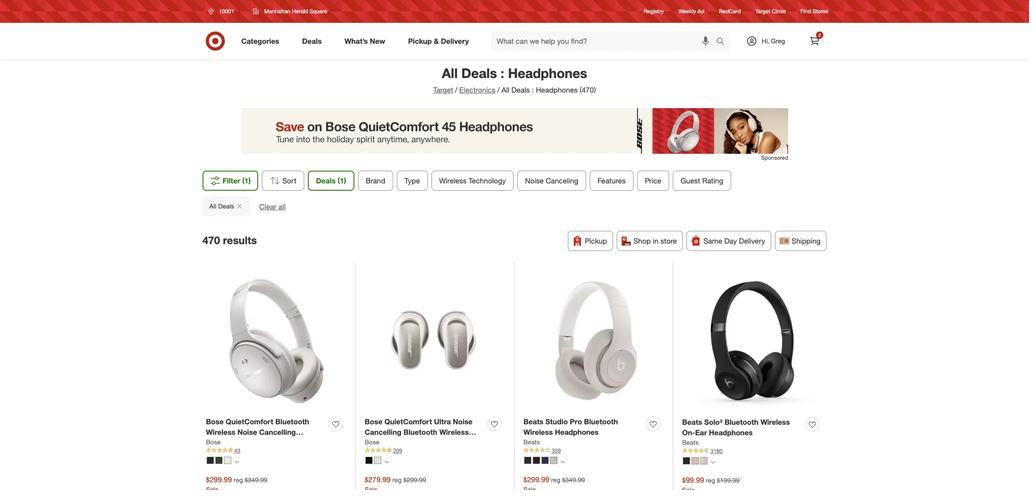 Task type: locate. For each thing, give the bounding box(es) containing it.
black image
[[365, 457, 373, 464], [524, 457, 531, 464]]

$349.99
[[245, 476, 268, 484], [562, 476, 585, 484]]

search button
[[712, 31, 734, 53]]

cancelling up 43 link
[[259, 428, 296, 437]]

redcard
[[719, 8, 741, 15]]

hi, greg
[[762, 37, 785, 45]]

headphones down solo³
[[709, 428, 753, 437]]

noise up 43
[[238, 428, 257, 437]]

all colors image for wireless
[[561, 460, 565, 464]]

bose
[[206, 417, 224, 426], [365, 417, 383, 426], [206, 438, 221, 446], [365, 438, 380, 446]]

2 $299.99 reg $349.99 from the left
[[524, 475, 585, 484]]

quietcomfort up 43
[[226, 417, 273, 426]]

1 horizontal spatial cancelling
[[365, 428, 402, 437]]

1 horizontal spatial all
[[442, 65, 458, 81]]

1 vertical spatial target
[[433, 85, 453, 94]]

0 horizontal spatial target
[[433, 85, 453, 94]]

features button
[[590, 171, 634, 191]]

0 vertical spatial pickup
[[408, 36, 432, 45]]

advertisement region
[[241, 108, 789, 154]]

209
[[393, 447, 402, 454]]

2 vertical spatial all
[[209, 202, 216, 210]]

all down filter (1) button
[[209, 202, 216, 210]]

2 horizontal spatial noise
[[525, 176, 544, 185]]

(470)
[[580, 85, 596, 94]]

all colors image for $279.99
[[384, 460, 389, 464]]

2 $349.99 from the left
[[562, 476, 585, 484]]

reg for noise
[[234, 476, 243, 484]]

beats up on-
[[682, 418, 703, 427]]

filter (1)
[[223, 176, 251, 185]]

0 horizontal spatial all colors image
[[234, 460, 238, 464]]

reg inside $99.99 reg $199.99
[[706, 476, 715, 484]]

target inside all deals : headphones target / electronics / all deals : headphones (470)
[[433, 85, 453, 94]]

2 cancelling from the left
[[365, 428, 402, 437]]

square
[[310, 8, 327, 15]]

noise canceling button
[[517, 171, 586, 191]]

beats left studio
[[524, 417, 544, 426]]

all up 'target' link
[[442, 65, 458, 81]]

navy image
[[541, 457, 549, 464]]

black image for $299.99
[[207, 457, 214, 464]]

1 vertical spatial pickup
[[585, 236, 607, 246]]

0 horizontal spatial pickup
[[408, 36, 432, 45]]

headphones down the pro
[[555, 428, 599, 437]]

0 horizontal spatial $349.99
[[245, 476, 268, 484]]

2 bose link from the left
[[365, 438, 380, 447]]

bose quietcomfort ultra noise cancelling bluetooth wireless earbuds link
[[365, 417, 484, 447]]

2 black image from the left
[[524, 457, 531, 464]]

weekly ad
[[679, 8, 705, 15]]

1 vertical spatial noise
[[453, 417, 473, 426]]

bose quietcomfort ultra noise cancelling bluetooth wireless earbuds
[[365, 417, 473, 447]]

209 link
[[365, 447, 505, 455]]

2 (1) from the left
[[338, 176, 346, 185]]

bluetooth inside bose quietcomfort ultra noise cancelling bluetooth wireless earbuds
[[404, 428, 438, 437]]

day
[[725, 236, 737, 246]]

all colors element right sandstone icon
[[561, 459, 565, 464]]

beats studio pro bluetooth wireless headphones image
[[524, 271, 664, 411], [524, 271, 664, 411]]

wireless down "ultra"
[[440, 428, 469, 437]]

0 horizontal spatial quietcomfort
[[226, 417, 273, 426]]

delivery right &
[[441, 36, 469, 45]]

black image left green icon
[[207, 457, 214, 464]]

1 horizontal spatial $299.99
[[404, 476, 426, 484]]

guest rating
[[681, 176, 723, 185]]

quietcomfort inside bose quietcomfort bluetooth wireless noise cancelling headphones
[[226, 417, 273, 426]]

2 horizontal spatial $299.99
[[524, 475, 550, 484]]

deals right sort
[[316, 176, 336, 185]]

all colors element right white icon
[[384, 459, 389, 464]]

cancelling inside bose quietcomfort bluetooth wireless noise cancelling headphones
[[259, 428, 296, 437]]

wireless left technology
[[439, 176, 467, 185]]

$349.99 down 43 link
[[245, 476, 268, 484]]

all colors element right gold image
[[711, 459, 715, 465]]

:
[[501, 65, 505, 81], [532, 85, 534, 94]]

(1) for deals (1)
[[338, 176, 346, 185]]

wireless up 43
[[206, 428, 236, 437]]

0 vertical spatial :
[[501, 65, 505, 81]]

(1) inside filter (1) button
[[242, 176, 251, 185]]

1 horizontal spatial all colors image
[[561, 460, 565, 464]]

0 horizontal spatial all colors image
[[384, 460, 389, 464]]

stores
[[813, 8, 829, 15]]

1 horizontal spatial noise
[[453, 417, 473, 426]]

deals link
[[294, 31, 333, 51]]

black image left white icon
[[365, 457, 373, 464]]

$299.99 reg $349.99
[[206, 475, 268, 484], [524, 475, 585, 484]]

quietcomfort inside bose quietcomfort ultra noise cancelling bluetooth wireless earbuds
[[385, 417, 432, 426]]

1 horizontal spatial beats link
[[682, 438, 699, 447]]

10001 button
[[203, 3, 244, 20]]

0 horizontal spatial cancelling
[[259, 428, 296, 437]]

1 (1) from the left
[[242, 176, 251, 185]]

0 horizontal spatial (1)
[[242, 176, 251, 185]]

$299.99 reg $349.99 down sandstone icon
[[524, 475, 585, 484]]

1 vertical spatial :
[[532, 85, 534, 94]]

0 horizontal spatial black image
[[365, 457, 373, 464]]

ear
[[695, 428, 707, 437]]

/ right electronics
[[498, 85, 500, 94]]

black image left deep brown image
[[524, 457, 531, 464]]

delivery for pickup & delivery
[[441, 36, 469, 45]]

1 horizontal spatial $299.99 reg $349.99
[[524, 475, 585, 484]]

bluetooth right solo³
[[725, 418, 759, 427]]

beats solo³ bluetooth wireless on-ear headphones link
[[682, 417, 802, 438]]

(1) left brand
[[338, 176, 346, 185]]

359
[[552, 447, 561, 454]]

target left electronics
[[433, 85, 453, 94]]

target left circle at the top of the page
[[756, 8, 771, 15]]

2 link
[[805, 31, 825, 51]]

headphones inside beats studio pro bluetooth wireless headphones
[[555, 428, 599, 437]]

green image
[[215, 457, 222, 464]]

2 vertical spatial noise
[[238, 428, 257, 437]]

all colors image
[[234, 460, 238, 464], [561, 460, 565, 464]]

2 all colors image from the left
[[561, 460, 565, 464]]

pickup inside button
[[585, 236, 607, 246]]

0 horizontal spatial all
[[209, 202, 216, 210]]

0 horizontal spatial bose link
[[206, 438, 221, 447]]

0 vertical spatial noise
[[525, 176, 544, 185]]

cancelling
[[259, 428, 296, 437], [365, 428, 402, 437]]

all right electronics
[[502, 85, 510, 94]]

$299.99 down 209 link
[[404, 476, 426, 484]]

target
[[756, 8, 771, 15], [433, 85, 453, 94]]

bluetooth up 43 link
[[275, 417, 309, 426]]

$349.99 down 359 link
[[562, 476, 585, 484]]

/
[[455, 85, 458, 94], [498, 85, 500, 94]]

1 horizontal spatial delivery
[[739, 236, 766, 246]]

manhattan herald square button
[[248, 3, 333, 20]]

reg down sandstone icon
[[551, 476, 561, 484]]

(1) right filter on the left of page
[[242, 176, 251, 185]]

bose link
[[206, 438, 221, 447], [365, 438, 380, 447]]

bluetooth inside beats studio pro bluetooth wireless headphones
[[584, 417, 618, 426]]

$349.99 for headphones
[[562, 476, 585, 484]]

beats link
[[524, 438, 540, 447], [682, 438, 699, 447]]

delivery right day
[[739, 236, 766, 246]]

beats link for wireless
[[524, 438, 540, 447]]

$299.99 inside $279.99 reg $299.99
[[404, 476, 426, 484]]

bose link up green icon
[[206, 438, 221, 447]]

noise right "ultra"
[[453, 417, 473, 426]]

reg inside $279.99 reg $299.99
[[393, 476, 402, 484]]

bluetooth up 209 link
[[404, 428, 438, 437]]

black image for $99.99
[[683, 457, 690, 465]]

1 horizontal spatial target
[[756, 8, 771, 15]]

reg right $279.99
[[393, 476, 402, 484]]

1 black image from the left
[[365, 457, 373, 464]]

all colors image right white image
[[234, 460, 238, 464]]

deals up advertisement region
[[512, 85, 530, 94]]

all colors element for on-
[[711, 459, 715, 465]]

$279.99
[[365, 475, 391, 484]]

359 link
[[524, 447, 664, 455]]

quietcomfort up 209
[[385, 417, 432, 426]]

0 horizontal spatial beats link
[[524, 438, 540, 447]]

target circle link
[[756, 7, 786, 15]]

cancelling inside bose quietcomfort ultra noise cancelling bluetooth wireless earbuds
[[365, 428, 402, 437]]

1 horizontal spatial black image
[[683, 457, 690, 465]]

1 all colors image from the left
[[234, 460, 238, 464]]

1 / from the left
[[455, 85, 458, 94]]

all for all deals : headphones target / electronics / all deals : headphones (470)
[[442, 65, 458, 81]]

0 vertical spatial delivery
[[441, 36, 469, 45]]

1 $299.99 reg $349.99 from the left
[[206, 475, 268, 484]]

find stores link
[[801, 7, 829, 15]]

wireless inside bose quietcomfort bluetooth wireless noise cancelling headphones
[[206, 428, 236, 437]]

ultra
[[434, 417, 451, 426]]

1 horizontal spatial all colors image
[[711, 461, 715, 465]]

beats down on-
[[682, 438, 699, 446]]

search
[[712, 37, 734, 46]]

deals down the square
[[302, 36, 322, 45]]

1 cancelling from the left
[[259, 428, 296, 437]]

(1) for filter (1)
[[242, 176, 251, 185]]

results
[[223, 233, 257, 246]]

1 bose link from the left
[[206, 438, 221, 447]]

1 horizontal spatial :
[[532, 85, 534, 94]]

$299.99
[[206, 475, 232, 484], [524, 475, 550, 484], [404, 476, 426, 484]]

black image for $299.99
[[524, 457, 531, 464]]

1 horizontal spatial bose link
[[365, 438, 380, 447]]

price button
[[637, 171, 669, 191]]

bluetooth right the pro
[[584, 417, 618, 426]]

brand
[[366, 176, 385, 185]]

sort
[[282, 176, 296, 185]]

all colors image right gold image
[[711, 461, 715, 465]]

deals up electronics link
[[462, 65, 497, 81]]

beats
[[524, 417, 544, 426], [682, 418, 703, 427], [524, 438, 540, 446], [682, 438, 699, 446]]

1 quietcomfort from the left
[[226, 417, 273, 426]]

delivery inside pickup & delivery link
[[441, 36, 469, 45]]

rose gold image
[[692, 457, 699, 465]]

weekly
[[679, 8, 696, 15]]

all colors image right white icon
[[384, 460, 389, 464]]

beats link up deep brown image
[[524, 438, 540, 447]]

target link
[[433, 85, 453, 94]]

1 $349.99 from the left
[[245, 476, 268, 484]]

reg down 43
[[234, 476, 243, 484]]

categories
[[241, 36, 279, 45]]

cancelling up earbuds
[[365, 428, 402, 437]]

3180
[[711, 448, 723, 454]]

1 horizontal spatial $349.99
[[562, 476, 585, 484]]

0 horizontal spatial black image
[[207, 457, 214, 464]]

1 horizontal spatial pickup
[[585, 236, 607, 246]]

noise
[[525, 176, 544, 185], [453, 417, 473, 426], [238, 428, 257, 437]]

pro
[[570, 417, 582, 426]]

delivery for same day delivery
[[739, 236, 766, 246]]

$299.99 down green icon
[[206, 475, 232, 484]]

$299.99 reg $349.99 for noise
[[206, 475, 268, 484]]

deals down filter (1) button
[[218, 202, 234, 210]]

$99.99
[[682, 475, 704, 485]]

0 horizontal spatial $299.99
[[206, 475, 232, 484]]

bose quietcomfort bluetooth wireless noise cancelling headphones image
[[206, 271, 347, 411], [206, 271, 347, 411]]

1 horizontal spatial /
[[498, 85, 500, 94]]

reg
[[234, 476, 243, 484], [393, 476, 402, 484], [551, 476, 561, 484], [706, 476, 715, 484]]

noise canceling
[[525, 176, 578, 185]]

all colors element right white image
[[234, 459, 238, 464]]

$299.99 reg $349.99 down white image
[[206, 475, 268, 484]]

hi,
[[762, 37, 770, 45]]

headphones up (470)
[[508, 65, 588, 81]]

pickup for pickup & delivery
[[408, 36, 432, 45]]

beats link down on-
[[682, 438, 699, 447]]

pickup
[[408, 36, 432, 45], [585, 236, 607, 246]]

delivery inside same day delivery button
[[739, 236, 766, 246]]

all colors element
[[234, 459, 238, 464], [384, 459, 389, 464], [561, 459, 565, 464], [711, 459, 715, 465]]

0 vertical spatial all
[[442, 65, 458, 81]]

all colors image
[[384, 460, 389, 464], [711, 461, 715, 465]]

$299.99 for beats studio pro bluetooth wireless headphones
[[524, 475, 550, 484]]

1 vertical spatial all
[[502, 85, 510, 94]]

1 vertical spatial delivery
[[739, 236, 766, 246]]

1 horizontal spatial quietcomfort
[[385, 417, 432, 426]]

bose link up white icon
[[365, 438, 380, 447]]

pickup for pickup
[[585, 236, 607, 246]]

0 horizontal spatial $299.99 reg $349.99
[[206, 475, 268, 484]]

ad
[[698, 8, 705, 15]]

manhattan herald square
[[264, 8, 327, 15]]

all colors image right sandstone icon
[[561, 460, 565, 464]]

noise left "canceling" on the right top
[[525, 176, 544, 185]]

beats solo³ bluetooth wireless on-ear headphones image
[[682, 271, 824, 412], [682, 271, 824, 412]]

wireless
[[439, 176, 467, 185], [761, 418, 790, 427], [206, 428, 236, 437], [440, 428, 469, 437], [524, 428, 553, 437]]

wireless up 3180 link at the right bottom of page
[[761, 418, 790, 427]]

black image left rose gold icon in the bottom of the page
[[683, 457, 690, 465]]

wireless down studio
[[524, 428, 553, 437]]

all deals : headphones target / electronics / all deals : headphones (470)
[[433, 65, 596, 94]]

headphones inside beats solo³ bluetooth wireless on-ear headphones
[[709, 428, 753, 437]]

black image
[[207, 457, 214, 464], [683, 457, 690, 465]]

0 horizontal spatial delivery
[[441, 36, 469, 45]]

1 horizontal spatial (1)
[[338, 176, 346, 185]]

bose quietcomfort bluetooth wireless noise cancelling headphones link
[[206, 417, 325, 447]]

2 quietcomfort from the left
[[385, 417, 432, 426]]

quietcomfort for cancelling
[[385, 417, 432, 426]]

0 horizontal spatial /
[[455, 85, 458, 94]]

$299.99 down deep brown image
[[524, 475, 550, 484]]

0 horizontal spatial noise
[[238, 428, 257, 437]]

1 horizontal spatial black image
[[524, 457, 531, 464]]

headphones up white image
[[206, 438, 250, 447]]

all colors image for $99.99
[[711, 461, 715, 465]]

2 horizontal spatial all
[[502, 85, 510, 94]]

shop in store
[[634, 236, 677, 246]]

all inside all deals button
[[209, 202, 216, 210]]

/ right 'target' link
[[455, 85, 458, 94]]

0 vertical spatial target
[[756, 8, 771, 15]]

bose quietcomfort ultra noise cancelling bluetooth wireless earbuds image
[[365, 271, 505, 411], [365, 271, 505, 411]]

reg right $99.99
[[706, 476, 715, 484]]



Task type: vqa. For each thing, say whether or not it's contained in the screenshot.
"Sandstone" icon
yes



Task type: describe. For each thing, give the bounding box(es) containing it.
clear all
[[259, 202, 286, 211]]

all colors element for wireless
[[561, 459, 565, 464]]

black image for $279.99
[[365, 457, 373, 464]]

target circle
[[756, 8, 786, 15]]

guest rating button
[[673, 171, 731, 191]]

gold image
[[700, 457, 708, 465]]

all colors image for noise
[[234, 460, 238, 464]]

canceling
[[546, 176, 578, 185]]

3180 link
[[682, 447, 824, 455]]

registry
[[644, 8, 664, 15]]

electronics link
[[459, 85, 496, 94]]

reg for cancelling
[[393, 476, 402, 484]]

wireless technology
[[439, 176, 506, 185]]

new
[[370, 36, 385, 45]]

470
[[203, 233, 220, 246]]

$199.99
[[717, 476, 740, 484]]

reg for on-
[[706, 476, 715, 484]]

categories link
[[234, 31, 291, 51]]

electronics
[[459, 85, 496, 94]]

bose quietcomfort bluetooth wireless noise cancelling headphones
[[206, 417, 309, 447]]

clear
[[259, 202, 277, 211]]

$299.99 reg $349.99 for wireless
[[524, 475, 585, 484]]

find stores
[[801, 8, 829, 15]]

shipping button
[[775, 231, 827, 251]]

beats inside beats studio pro bluetooth wireless headphones
[[524, 417, 544, 426]]

sandstone image
[[550, 457, 557, 464]]

guest
[[681, 176, 700, 185]]

redcard link
[[719, 7, 741, 15]]

wireless inside beats solo³ bluetooth wireless on-ear headphones
[[761, 418, 790, 427]]

all deals button
[[203, 196, 250, 216]]

43
[[234, 447, 240, 454]]

beats solo³ bluetooth wireless on-ear headphones
[[682, 418, 790, 437]]

sponsored
[[762, 154, 789, 161]]

wireless technology button
[[431, 171, 514, 191]]

clear all button
[[259, 202, 286, 212]]

same
[[704, 236, 723, 246]]

43 link
[[206, 447, 347, 455]]

filter (1) button
[[203, 171, 258, 191]]

$349.99 for cancelling
[[245, 476, 268, 484]]

deals inside button
[[218, 202, 234, 210]]

technology
[[469, 176, 506, 185]]

type
[[404, 176, 420, 185]]

noise inside bose quietcomfort ultra noise cancelling bluetooth wireless earbuds
[[453, 417, 473, 426]]

bose inside bose quietcomfort ultra noise cancelling bluetooth wireless earbuds
[[365, 417, 383, 426]]

quietcomfort for noise
[[226, 417, 273, 426]]

same day delivery button
[[687, 231, 772, 251]]

noise inside button
[[525, 176, 544, 185]]

solo³
[[705, 418, 723, 427]]

herald
[[292, 8, 308, 15]]

all colors element for cancelling
[[384, 459, 389, 464]]

10001
[[219, 8, 234, 15]]

in
[[653, 236, 659, 246]]

beats studio pro bluetooth wireless headphones link
[[524, 417, 643, 438]]

bose link for bose quietcomfort ultra noise cancelling bluetooth wireless earbuds
[[365, 438, 380, 447]]

all colors element for noise
[[234, 459, 238, 464]]

filter
[[223, 176, 240, 185]]

$299.99 for bose quietcomfort bluetooth wireless noise cancelling headphones
[[206, 475, 232, 484]]

studio
[[546, 417, 568, 426]]

rating
[[702, 176, 723, 185]]

registry link
[[644, 7, 664, 15]]

all for all deals
[[209, 202, 216, 210]]

on-
[[682, 428, 695, 437]]

what's new
[[345, 36, 385, 45]]

2
[[819, 32, 821, 38]]

pickup & delivery link
[[401, 31, 481, 51]]

shop in store button
[[617, 231, 683, 251]]

reg for wireless
[[551, 476, 561, 484]]

470 results
[[203, 233, 257, 246]]

$99.99 reg $199.99
[[682, 475, 740, 485]]

weekly ad link
[[679, 7, 705, 15]]

shipping
[[792, 236, 821, 246]]

beats inside beats solo³ bluetooth wireless on-ear headphones
[[682, 418, 703, 427]]

earbuds
[[365, 438, 394, 447]]

bluetooth inside beats solo³ bluetooth wireless on-ear headphones
[[725, 418, 759, 427]]

beats up deep brown image
[[524, 438, 540, 446]]

all deals
[[209, 202, 234, 210]]

deals (1)
[[316, 176, 346, 185]]

0 horizontal spatial :
[[501, 65, 505, 81]]

beats link for on-
[[682, 438, 699, 447]]

sort button
[[262, 171, 304, 191]]

manhattan
[[264, 8, 291, 15]]

what's new link
[[337, 31, 397, 51]]

headphones left (470)
[[536, 85, 578, 94]]

same day delivery
[[704, 236, 766, 246]]

&
[[434, 36, 439, 45]]

circle
[[772, 8, 786, 15]]

What can we help you find? suggestions appear below search field
[[492, 31, 719, 51]]

white image
[[224, 457, 231, 464]]

greg
[[771, 37, 785, 45]]

bluetooth inside bose quietcomfort bluetooth wireless noise cancelling headphones
[[275, 417, 309, 426]]

price
[[645, 176, 662, 185]]

bose inside bose quietcomfort bluetooth wireless noise cancelling headphones
[[206, 417, 224, 426]]

$279.99 reg $299.99
[[365, 475, 426, 484]]

white image
[[374, 457, 381, 464]]

bose link for bose quietcomfort bluetooth wireless noise cancelling headphones
[[206, 438, 221, 447]]

noise inside bose quietcomfort bluetooth wireless noise cancelling headphones
[[238, 428, 257, 437]]

brand button
[[358, 171, 393, 191]]

wireless inside beats studio pro bluetooth wireless headphones
[[524, 428, 553, 437]]

wireless inside bose quietcomfort ultra noise cancelling bluetooth wireless earbuds
[[440, 428, 469, 437]]

find
[[801, 8, 811, 15]]

pickup button
[[568, 231, 613, 251]]

all
[[279, 202, 286, 211]]

deep brown image
[[533, 457, 540, 464]]

2 / from the left
[[498, 85, 500, 94]]

headphones inside bose quietcomfort bluetooth wireless noise cancelling headphones
[[206, 438, 250, 447]]

wireless inside button
[[439, 176, 467, 185]]



